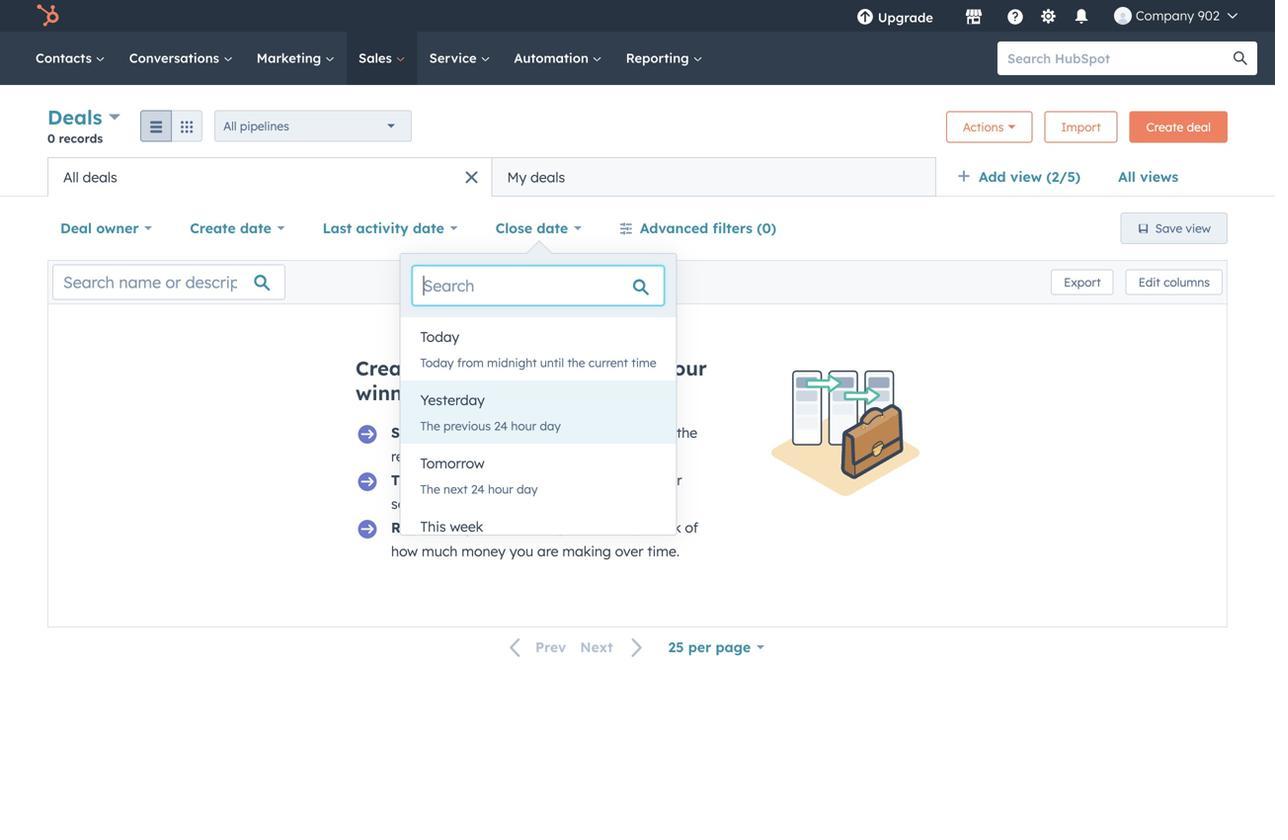 Task type: locate. For each thing, give the bounding box(es) containing it.
reporting
[[626, 50, 693, 66]]

3 date from the left
[[537, 219, 568, 237]]

up
[[418, 424, 436, 441]]

edit
[[1139, 275, 1161, 290]]

all inside 'all pipelines' popup button
[[223, 119, 237, 133]]

actions button
[[947, 111, 1033, 143]]

midnight
[[487, 355, 537, 370]]

deals inside button
[[83, 169, 117, 186]]

add
[[979, 168, 1007, 185]]

last activity date button
[[310, 209, 471, 248]]

service link
[[418, 32, 502, 85]]

to visualize the progress of your sales and make sure nothing gets lost.
[[391, 471, 682, 512]]

0 vertical spatial hour
[[511, 419, 537, 433]]

sales down the from
[[440, 380, 490, 405]]

24 for yesterday
[[494, 419, 508, 433]]

track
[[391, 471, 430, 489]]

deal inside create a deal to start building your winning sales process
[[446, 356, 489, 380]]

help image
[[1007, 9, 1025, 27]]

create inside button
[[1147, 120, 1184, 134]]

0 horizontal spatial of
[[636, 471, 650, 489]]

the inside tomorrow the next 24 hour day
[[421, 482, 440, 497]]

today today from midnight until the current time
[[421, 328, 657, 370]]

deals banner
[[47, 103, 1228, 157]]

sales down track
[[391, 495, 424, 512]]

hour inside tomorrow the next 24 hour day
[[488, 482, 514, 497]]

deals down records at the left of page
[[83, 169, 117, 186]]

2 horizontal spatial sales
[[500, 519, 535, 536]]

of up lost.
[[636, 471, 650, 489]]

your down pipeline
[[533, 448, 562, 465]]

marketing link
[[245, 32, 347, 85]]

(0)
[[757, 219, 777, 237]]

date for close date
[[537, 219, 568, 237]]

create date button
[[177, 209, 298, 248]]

day inside tomorrow the next 24 hour day
[[517, 482, 538, 497]]

to down milestones
[[475, 471, 488, 489]]

0 horizontal spatial 24
[[471, 482, 485, 497]]

day inside yesterday the previous 24 hour day
[[540, 419, 561, 433]]

0 horizontal spatial all
[[63, 169, 79, 186]]

0 vertical spatial the
[[568, 355, 586, 370]]

owner
[[96, 219, 139, 237]]

create up search name or description 'search box' at the left of page
[[190, 219, 236, 237]]

your up track
[[653, 471, 682, 489]]

deal right a
[[446, 356, 489, 380]]

2 horizontal spatial date
[[537, 219, 568, 237]]

24 for tomorrow
[[471, 482, 485, 497]]

tomorrow button
[[401, 444, 677, 483]]

1 vertical spatial sales
[[391, 495, 424, 512]]

today left the from
[[421, 355, 454, 370]]

0 horizontal spatial day
[[517, 482, 538, 497]]

settings link
[[1037, 5, 1061, 26]]

date right close
[[537, 219, 568, 237]]

date down all deals button
[[240, 219, 272, 237]]

2 horizontal spatial create
[[1147, 120, 1184, 134]]

the for yesterday
[[421, 419, 440, 433]]

0 horizontal spatial create
[[190, 219, 236, 237]]

1 horizontal spatial to
[[495, 356, 516, 380]]

24 inside tomorrow the next 24 hour day
[[471, 482, 485, 497]]

hour for tomorrow
[[488, 482, 514, 497]]

to
[[495, 356, 516, 380], [475, 471, 488, 489]]

all inside all views link
[[1119, 168, 1136, 185]]

0 horizontal spatial deal
[[446, 356, 489, 380]]

1 vertical spatial the
[[421, 482, 440, 497]]

1 horizontal spatial all
[[223, 119, 237, 133]]

1 horizontal spatial date
[[413, 219, 445, 237]]

the left next
[[421, 482, 440, 497]]

create left a
[[356, 356, 421, 380]]

gets
[[582, 495, 610, 512]]

create inside popup button
[[190, 219, 236, 237]]

advanced
[[640, 219, 709, 237]]

close date
[[496, 219, 568, 237]]

1 vertical spatial view
[[1187, 221, 1212, 236]]

1 the from the top
[[421, 419, 440, 433]]

1 date from the left
[[240, 219, 272, 237]]

0 horizontal spatial date
[[240, 219, 272, 237]]

view inside popup button
[[1011, 168, 1043, 185]]

0 vertical spatial 24
[[494, 419, 508, 433]]

so you can keep track of how much money you are making over time.
[[391, 519, 699, 560]]

the up nothing
[[551, 471, 572, 489]]

view for add
[[1011, 168, 1043, 185]]

1 horizontal spatial day
[[540, 419, 561, 433]]

1 horizontal spatial create
[[356, 356, 421, 380]]

pipelines
[[240, 119, 289, 133]]

date right activity
[[413, 219, 445, 237]]

24 right next
[[471, 482, 485, 497]]

0 vertical spatial today
[[421, 328, 460, 345]]

1 vertical spatial create
[[190, 219, 236, 237]]

you right so
[[558, 519, 582, 536]]

your inside the to visualize the progress of your sales and make sure nothing gets lost.
[[653, 471, 682, 489]]

the inside today today from midnight until the current time
[[568, 355, 586, 370]]

notifications button
[[1065, 0, 1099, 32]]

with
[[576, 424, 603, 441]]

marketing
[[257, 50, 325, 66]]

all inside all deals button
[[63, 169, 79, 186]]

deals right the my
[[531, 169, 566, 186]]

day
[[540, 419, 561, 433], [517, 482, 538, 497]]

24
[[494, 419, 508, 433], [471, 482, 485, 497]]

nothing
[[528, 495, 578, 512]]

0 horizontal spatial to
[[475, 471, 488, 489]]

create for create a deal to start building your winning sales process
[[356, 356, 421, 380]]

import
[[1062, 120, 1102, 134]]

your
[[662, 356, 707, 380], [440, 424, 472, 441], [533, 448, 562, 465], [653, 471, 682, 489], [464, 519, 496, 536]]

view right save
[[1187, 221, 1212, 236]]

create deal
[[1147, 120, 1212, 134]]

1 vertical spatial deal
[[446, 356, 489, 380]]

group inside deals banner
[[140, 110, 203, 142]]

deals inside "button"
[[531, 169, 566, 186]]

1 horizontal spatial you
[[558, 519, 582, 536]]

the
[[421, 419, 440, 433], [421, 482, 440, 497]]

1 vertical spatial to
[[475, 471, 488, 489]]

today up a
[[421, 328, 460, 345]]

my deals
[[507, 169, 566, 186]]

all left pipelines
[[223, 119, 237, 133]]

create up views on the right
[[1147, 120, 1184, 134]]

0 vertical spatial day
[[540, 419, 561, 433]]

the right set
[[421, 419, 440, 433]]

0 vertical spatial of
[[636, 471, 650, 489]]

of right track
[[685, 519, 699, 536]]

menu item
[[948, 0, 952, 32]]

create a deal to start building your winning sales process
[[356, 356, 707, 405]]

how
[[391, 543, 418, 560]]

date inside dropdown button
[[537, 219, 568, 237]]

1 vertical spatial 24
[[471, 482, 485, 497]]

process.
[[566, 448, 619, 465]]

list box
[[401, 317, 677, 570]]

this week
[[421, 518, 484, 535]]

2 the from the top
[[421, 482, 440, 497]]

all
[[223, 119, 237, 133], [1119, 168, 1136, 185], [63, 169, 79, 186]]

actions
[[963, 120, 1005, 134]]

columns
[[1164, 275, 1211, 290]]

0 vertical spatial view
[[1011, 168, 1043, 185]]

0 vertical spatial to
[[495, 356, 516, 380]]

of
[[636, 471, 650, 489], [685, 519, 699, 536]]

save
[[1156, 221, 1183, 236]]

sales down sure
[[500, 519, 535, 536]]

deal
[[1188, 120, 1212, 134], [446, 356, 489, 380]]

activity
[[356, 219, 409, 237]]

24 inside yesterday the previous 24 hour day
[[494, 419, 508, 433]]

you
[[558, 519, 582, 536], [510, 543, 534, 560]]

search image
[[1234, 51, 1248, 65]]

menu
[[843, 0, 1252, 32]]

deals button
[[47, 103, 121, 131]]

0 horizontal spatial view
[[1011, 168, 1043, 185]]

the right for on the right bottom of page
[[677, 424, 698, 441]]

all down 0 records
[[63, 169, 79, 186]]

export button
[[1052, 269, 1114, 295]]

filters
[[713, 219, 753, 237]]

yesterday button
[[401, 380, 677, 420]]

1 horizontal spatial sales
[[440, 380, 490, 405]]

day for yesterday
[[540, 419, 561, 433]]

1 vertical spatial of
[[685, 519, 699, 536]]

hour inside yesterday the previous 24 hour day
[[511, 419, 537, 433]]

the right until
[[568, 355, 586, 370]]

all deals button
[[47, 157, 492, 197]]

all left views on the right
[[1119, 168, 1136, 185]]

view right the add
[[1011, 168, 1043, 185]]

1 horizontal spatial of
[[685, 519, 699, 536]]

0 vertical spatial create
[[1147, 120, 1184, 134]]

1 vertical spatial day
[[517, 482, 538, 497]]

2 vertical spatial create
[[356, 356, 421, 380]]

close date button
[[483, 209, 595, 248]]

today
[[421, 328, 460, 345], [421, 355, 454, 370]]

0 horizontal spatial you
[[510, 543, 534, 560]]

settings image
[[1040, 8, 1058, 26]]

all for all deals
[[63, 169, 79, 186]]

page
[[716, 638, 751, 656]]

0 vertical spatial deal
[[1188, 120, 1212, 134]]

create inside create a deal to start building your winning sales process
[[356, 356, 421, 380]]

search button
[[1224, 42, 1258, 75]]

1 vertical spatial you
[[510, 543, 534, 560]]

pipeline
[[517, 424, 572, 441]]

report on your sales
[[391, 519, 535, 536]]

save view
[[1156, 221, 1212, 236]]

25 per page
[[669, 638, 751, 656]]

1 today from the top
[[421, 328, 460, 345]]

create
[[1147, 120, 1184, 134], [190, 219, 236, 237], [356, 356, 421, 380]]

2 vertical spatial the
[[551, 471, 572, 489]]

1 horizontal spatial view
[[1187, 221, 1212, 236]]

much
[[422, 543, 458, 560]]

1 vertical spatial today
[[421, 355, 454, 370]]

1 vertical spatial hour
[[488, 482, 514, 497]]

the inside yesterday the previous 24 hour day
[[421, 419, 440, 433]]

automation
[[514, 50, 593, 66]]

progress
[[576, 471, 632, 489]]

view inside button
[[1187, 221, 1212, 236]]

group
[[140, 110, 203, 142]]

edit columns button
[[1126, 269, 1224, 295]]

0 horizontal spatial sales
[[391, 495, 424, 512]]

of inside the to visualize the progress of your sales and make sure nothing gets lost.
[[636, 471, 650, 489]]

1 horizontal spatial 24
[[494, 419, 508, 433]]

0 vertical spatial sales
[[440, 380, 490, 405]]

Search search field
[[413, 266, 665, 305]]

deal up all views link
[[1188, 120, 1212, 134]]

deals up and
[[434, 471, 471, 489]]

time.
[[648, 543, 680, 560]]

add view (2/5) button
[[945, 157, 1106, 197]]

to right the from
[[495, 356, 516, 380]]

report
[[391, 519, 438, 536]]

building
[[575, 356, 656, 380]]

1 horizontal spatial deal
[[1188, 120, 1212, 134]]

0 vertical spatial the
[[421, 419, 440, 433]]

your right 'time'
[[662, 356, 707, 380]]

2 vertical spatial sales
[[500, 519, 535, 536]]

1 vertical spatial the
[[677, 424, 698, 441]]

2 horizontal spatial all
[[1119, 168, 1136, 185]]

deal inside create deal button
[[1188, 120, 1212, 134]]

24 right previous
[[494, 419, 508, 433]]

0
[[47, 131, 55, 146]]

2 today from the top
[[421, 355, 454, 370]]

you left "are" at the bottom of page
[[510, 543, 534, 560]]

save view button
[[1121, 212, 1228, 244]]

deals up milestones
[[476, 424, 513, 441]]



Task type: vqa. For each thing, say whether or not it's contained in the screenshot.


Task type: describe. For each thing, give the bounding box(es) containing it.
notifications image
[[1073, 9, 1091, 27]]

sure
[[497, 495, 524, 512]]

visualize
[[492, 471, 547, 489]]

deal owner button
[[47, 209, 165, 248]]

service
[[430, 50, 481, 66]]

records
[[59, 131, 103, 146]]

on
[[443, 519, 460, 536]]

in
[[518, 448, 529, 465]]

company
[[1136, 7, 1195, 24]]

all pipelines
[[223, 119, 289, 133]]

make
[[457, 495, 493, 512]]

next
[[581, 639, 613, 656]]

milestones
[[444, 448, 514, 465]]

create for create deal
[[1147, 120, 1184, 134]]

a
[[427, 356, 440, 380]]

previous
[[444, 419, 491, 433]]

deals
[[47, 105, 102, 129]]

hubspot image
[[36, 4, 59, 28]]

stages
[[607, 424, 651, 441]]

2 date from the left
[[413, 219, 445, 237]]

tomorrow the next 24 hour day
[[421, 455, 538, 497]]

to inside the to visualize the progress of your sales and make sure nothing gets lost.
[[475, 471, 488, 489]]

0 records
[[47, 131, 103, 146]]

menu containing company 902
[[843, 0, 1252, 32]]

money
[[462, 543, 506, 560]]

all for all pipelines
[[223, 119, 237, 133]]

the for tomorrow
[[421, 482, 440, 497]]

yesterday the previous 24 hour day
[[421, 391, 561, 433]]

are
[[538, 543, 559, 560]]

day for tomorrow
[[517, 482, 538, 497]]

list box containing today
[[401, 317, 677, 570]]

pagination navigation
[[498, 634, 656, 661]]

views
[[1141, 168, 1179, 185]]

create date
[[190, 219, 272, 237]]

sales
[[359, 50, 396, 66]]

edit columns
[[1139, 275, 1211, 290]]

(2/5)
[[1047, 168, 1081, 185]]

view for save
[[1187, 221, 1212, 236]]

this
[[421, 518, 446, 535]]

next
[[444, 482, 468, 497]]

upgrade image
[[857, 9, 874, 27]]

life
[[421, 448, 441, 465]]

hour for yesterday
[[511, 419, 537, 433]]

start
[[522, 356, 569, 380]]

your right up
[[440, 424, 472, 441]]

sales inside the to visualize the progress of your sales and make sure nothing gets lost.
[[391, 495, 424, 512]]

last activity date
[[323, 219, 445, 237]]

0 vertical spatial you
[[558, 519, 582, 536]]

time
[[632, 355, 657, 370]]

marketplaces image
[[965, 9, 983, 27]]

all deals
[[63, 169, 117, 186]]

set up your deals pipeline
[[391, 424, 572, 441]]

your up 'money'
[[464, 519, 496, 536]]

this week button
[[401, 507, 677, 547]]

to inside create a deal to start building your winning sales process
[[495, 356, 516, 380]]

create for create date
[[190, 219, 236, 237]]

date for create date
[[240, 219, 272, 237]]

your inside create a deal to start building your winning sales process
[[662, 356, 707, 380]]

25
[[669, 638, 684, 656]]

mateo roberts image
[[1115, 7, 1132, 25]]

week
[[450, 518, 484, 535]]

keep
[[613, 519, 644, 536]]

Search name or description search field
[[52, 264, 286, 300]]

so
[[539, 519, 554, 536]]

25 per page button
[[656, 628, 778, 667]]

can
[[585, 519, 609, 536]]

the inside the to visualize the progress of your sales and make sure nothing gets lost.
[[551, 471, 572, 489]]

my
[[507, 169, 527, 186]]

my deals button
[[492, 157, 937, 197]]

create deal button
[[1130, 111, 1228, 143]]

the inside 'with stages for the real-life milestones in your process.'
[[677, 424, 698, 441]]

contacts
[[36, 50, 96, 66]]

over
[[615, 543, 644, 560]]

all pipelines button
[[215, 110, 412, 142]]

deals for all deals
[[83, 169, 117, 186]]

advanced filters (0)
[[640, 219, 777, 237]]

sales inside create a deal to start building your winning sales process
[[440, 380, 490, 405]]

all for all views
[[1119, 168, 1136, 185]]

902
[[1199, 7, 1221, 24]]

winning
[[356, 380, 434, 405]]

advanced filters (0) button
[[607, 209, 790, 248]]

with stages for the real-life milestones in your process.
[[391, 424, 698, 465]]

today button
[[401, 317, 677, 357]]

deals for track deals
[[434, 471, 471, 489]]

from
[[457, 355, 484, 370]]

conversations
[[129, 50, 223, 66]]

prev
[[536, 639, 567, 656]]

all views
[[1119, 168, 1179, 185]]

close
[[496, 219, 533, 237]]

current
[[589, 355, 629, 370]]

last
[[323, 219, 352, 237]]

deals for my deals
[[531, 169, 566, 186]]

process
[[496, 380, 571, 405]]

next button
[[574, 635, 656, 661]]

reporting link
[[614, 32, 715, 85]]

your inside 'with stages for the real-life milestones in your process.'
[[533, 448, 562, 465]]

import button
[[1045, 111, 1118, 143]]

of inside so you can keep track of how much money you are making over time.
[[685, 519, 699, 536]]

and
[[428, 495, 453, 512]]

track
[[648, 519, 682, 536]]

deal
[[60, 219, 92, 237]]

until
[[541, 355, 564, 370]]

company 902 button
[[1103, 0, 1250, 32]]

Search HubSpot search field
[[998, 42, 1240, 75]]

making
[[563, 543, 612, 560]]

hubspot link
[[24, 4, 74, 28]]

track deals
[[391, 471, 471, 489]]

help button
[[999, 0, 1033, 32]]

deal owner
[[60, 219, 139, 237]]



